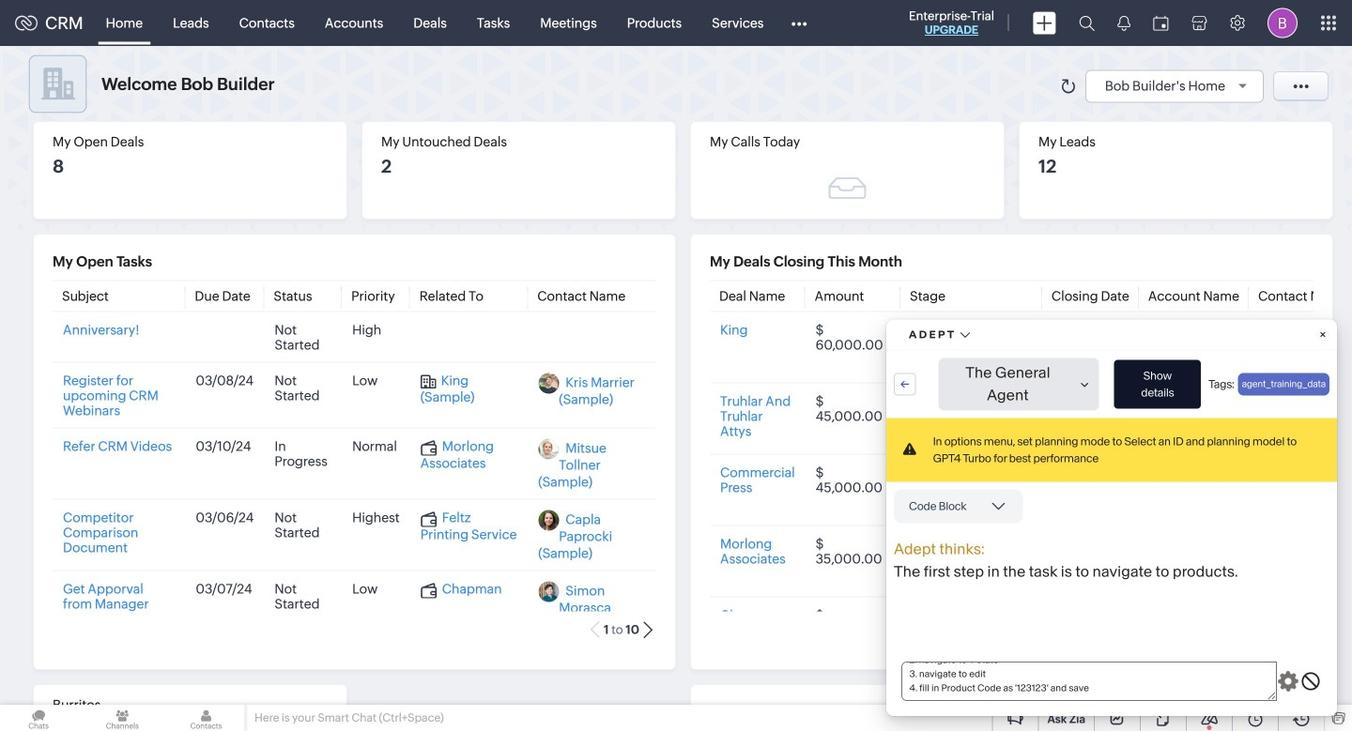 Task type: locate. For each thing, give the bounding box(es) containing it.
profile image
[[1268, 8, 1298, 38]]

profile element
[[1257, 0, 1309, 46]]

search image
[[1079, 15, 1095, 31]]

logo image
[[15, 15, 38, 31]]

signals image
[[1118, 15, 1131, 31]]

chats image
[[0, 705, 77, 732]]



Task type: describe. For each thing, give the bounding box(es) containing it.
Other Modules field
[[779, 8, 819, 38]]

create menu image
[[1033, 12, 1057, 34]]

create menu element
[[1022, 0, 1068, 46]]

signals element
[[1107, 0, 1142, 46]]

channels image
[[84, 705, 161, 732]]

contacts image
[[168, 705, 245, 732]]

calendar image
[[1154, 15, 1169, 31]]

search element
[[1068, 0, 1107, 46]]



